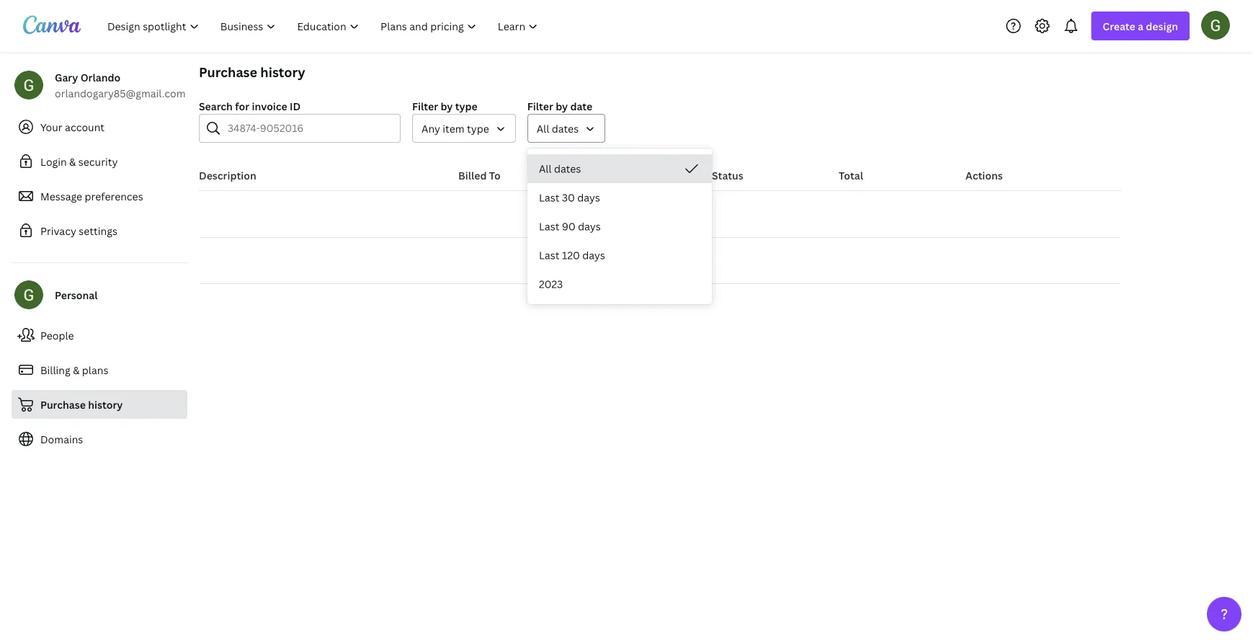 Task type: describe. For each thing, give the bounding box(es) containing it.
2023
[[539, 277, 563, 291]]

filter by type
[[412, 99, 478, 113]]

message preferences
[[40, 189, 143, 203]]

last for last 120 days
[[539, 248, 560, 262]]

0 vertical spatial all
[[537, 121, 550, 135]]

billed
[[458, 168, 487, 182]]

90
[[562, 220, 576, 233]]

any item type
[[422, 121, 489, 135]]

orlandogary85@gmail.com
[[55, 86, 186, 100]]

personal
[[55, 288, 98, 302]]

search for invoice id
[[199, 99, 301, 113]]

created on
[[585, 168, 641, 182]]

1 horizontal spatial history
[[260, 63, 305, 81]]

billing
[[40, 363, 70, 377]]

filter for filter by type
[[412, 99, 438, 113]]

id
[[290, 99, 301, 113]]

security
[[78, 155, 118, 168]]

to
[[489, 168, 501, 182]]

people link
[[12, 321, 187, 350]]

All dates button
[[528, 114, 606, 143]]

purchase history link
[[12, 390, 187, 419]]

all dates button
[[528, 154, 712, 183]]

last 30 days option
[[528, 183, 712, 212]]

privacy settings
[[40, 224, 117, 238]]

last 30 days button
[[528, 183, 712, 212]]

2023 option
[[528, 270, 712, 298]]

0 vertical spatial all dates
[[537, 121, 579, 135]]

by for type
[[441, 99, 453, 113]]

billing & plans
[[40, 363, 108, 377]]

message preferences link
[[12, 182, 187, 211]]

120
[[562, 248, 580, 262]]

status
[[712, 168, 744, 182]]

message
[[40, 189, 82, 203]]

2023 button
[[528, 270, 712, 298]]

privacy
[[40, 224, 76, 238]]

& for billing
[[73, 363, 80, 377]]

last 90 days
[[539, 220, 601, 233]]

a
[[1138, 19, 1144, 33]]

search
[[199, 99, 233, 113]]

create a design button
[[1092, 12, 1190, 40]]

1 vertical spatial purchase
[[40, 398, 86, 411]]

& for login
[[69, 155, 76, 168]]

created
[[585, 168, 625, 182]]

domains
[[40, 432, 83, 446]]

your account
[[40, 120, 105, 134]]

last for last 90 days
[[539, 220, 560, 233]]

your account link
[[12, 112, 187, 141]]

login & security
[[40, 155, 118, 168]]

plans
[[82, 363, 108, 377]]

1 vertical spatial purchase history
[[40, 398, 123, 411]]

design
[[1146, 19, 1179, 33]]

domains link
[[12, 425, 187, 453]]

create a design
[[1103, 19, 1179, 33]]

30
[[562, 191, 575, 204]]

last 30 days
[[539, 191, 600, 204]]

account
[[65, 120, 105, 134]]



Task type: vqa. For each thing, say whether or not it's contained in the screenshot.
button on the bottom
no



Task type: locate. For each thing, give the bounding box(es) containing it.
filter up all dates button
[[528, 99, 554, 113]]

1 vertical spatial history
[[88, 398, 123, 411]]

by for date
[[556, 99, 568, 113]]

days inside option
[[578, 220, 601, 233]]

type up any item type 'button'
[[455, 99, 478, 113]]

last left 120
[[539, 248, 560, 262]]

last 90 days button
[[528, 212, 712, 241]]

purchase history
[[199, 63, 305, 81], [40, 398, 123, 411]]

item
[[443, 121, 465, 135]]

0 vertical spatial days
[[578, 191, 600, 204]]

history up id
[[260, 63, 305, 81]]

filter up any
[[412, 99, 438, 113]]

2 filter from the left
[[528, 99, 554, 113]]

days inside "button"
[[578, 191, 600, 204]]

any
[[422, 121, 440, 135]]

actions
[[966, 168, 1003, 182]]

history down billing & plans link
[[88, 398, 123, 411]]

filter by date
[[528, 99, 593, 113]]

2 by from the left
[[556, 99, 568, 113]]

1 horizontal spatial purchase
[[199, 63, 257, 81]]

by up the item
[[441, 99, 453, 113]]

type right the item
[[467, 121, 489, 135]]

0 horizontal spatial filter
[[412, 99, 438, 113]]

filter for filter by date
[[528, 99, 554, 113]]

invoice
[[252, 99, 287, 113]]

gary orlando orlandogary85@gmail.com
[[55, 70, 186, 100]]

days right 30
[[578, 191, 600, 204]]

privacy settings link
[[12, 216, 187, 245]]

by left date
[[556, 99, 568, 113]]

last inside option
[[539, 220, 560, 233]]

last
[[539, 191, 560, 204], [539, 220, 560, 233], [539, 248, 560, 262]]

billed to
[[458, 168, 501, 182]]

by
[[441, 99, 453, 113], [556, 99, 568, 113]]

settings
[[79, 224, 117, 238]]

days
[[578, 191, 600, 204], [578, 220, 601, 233], [583, 248, 605, 262]]

days for last 90 days
[[578, 220, 601, 233]]

your
[[40, 120, 62, 134]]

2 last from the top
[[539, 220, 560, 233]]

preferences
[[85, 189, 143, 203]]

date
[[571, 99, 593, 113]]

billing & plans link
[[12, 355, 187, 384]]

0 vertical spatial purchase history
[[199, 63, 305, 81]]

dates inside option
[[554, 162, 581, 176]]

last left 30
[[539, 191, 560, 204]]

description
[[199, 168, 256, 182]]

last 90 days option
[[528, 212, 712, 241]]

&
[[69, 155, 76, 168], [73, 363, 80, 377]]

all dates down filter by date
[[537, 121, 579, 135]]

0 vertical spatial history
[[260, 63, 305, 81]]

1 filter from the left
[[412, 99, 438, 113]]

purchase up 'search'
[[199, 63, 257, 81]]

on
[[627, 168, 641, 182]]

last for last 30 days
[[539, 191, 560, 204]]

type for filter by type
[[455, 99, 478, 113]]

& left plans
[[73, 363, 80, 377]]

all inside option
[[539, 162, 552, 176]]

1 last from the top
[[539, 191, 560, 204]]

login
[[40, 155, 67, 168]]

1 vertical spatial all dates
[[539, 162, 581, 176]]

0 horizontal spatial by
[[441, 99, 453, 113]]

days for last 30 days
[[578, 191, 600, 204]]

login & security link
[[12, 147, 187, 176]]

0 horizontal spatial history
[[88, 398, 123, 411]]

last 120 days option
[[528, 241, 712, 270]]

1 horizontal spatial purchase history
[[199, 63, 305, 81]]

0 vertical spatial purchase
[[199, 63, 257, 81]]

dates down filter by date
[[552, 121, 579, 135]]

history
[[260, 63, 305, 81], [88, 398, 123, 411]]

0 horizontal spatial purchase history
[[40, 398, 123, 411]]

type for any item type
[[467, 121, 489, 135]]

for
[[235, 99, 250, 113]]

all dates option
[[528, 154, 712, 183]]

type inside any item type 'button'
[[467, 121, 489, 135]]

2 vertical spatial days
[[583, 248, 605, 262]]

days right the 90
[[578, 220, 601, 233]]

create
[[1103, 19, 1136, 33]]

dates up 30
[[554, 162, 581, 176]]

1 horizontal spatial by
[[556, 99, 568, 113]]

all
[[537, 121, 550, 135], [539, 162, 552, 176]]

3 last from the top
[[539, 248, 560, 262]]

1 vertical spatial last
[[539, 220, 560, 233]]

1 by from the left
[[441, 99, 453, 113]]

gary orlando image
[[1202, 11, 1231, 39]]

total
[[839, 168, 864, 182]]

1 vertical spatial dates
[[554, 162, 581, 176]]

purchase up domains
[[40, 398, 86, 411]]

0 vertical spatial last
[[539, 191, 560, 204]]

2 vertical spatial last
[[539, 248, 560, 262]]

all dates inside option
[[539, 162, 581, 176]]

last inside "button"
[[539, 191, 560, 204]]

last left the 90
[[539, 220, 560, 233]]

orlando
[[80, 70, 121, 84]]

list box
[[528, 154, 712, 298]]

last 120 days button
[[528, 241, 712, 270]]

1 vertical spatial type
[[467, 121, 489, 135]]

list box containing all dates
[[528, 154, 712, 298]]

purchase history down billing & plans
[[40, 398, 123, 411]]

days for last 120 days
[[583, 248, 605, 262]]

& right login
[[69, 155, 76, 168]]

days right 120
[[583, 248, 605, 262]]

all down filter by date
[[537, 121, 550, 135]]

Any item type button
[[412, 114, 516, 143]]

all up last 30 days
[[539, 162, 552, 176]]

top level navigation element
[[98, 12, 550, 40]]

purchase history up 'search for invoice id'
[[199, 63, 305, 81]]

0 horizontal spatial purchase
[[40, 398, 86, 411]]

all dates up 30
[[539, 162, 581, 176]]

1 vertical spatial days
[[578, 220, 601, 233]]

gary
[[55, 70, 78, 84]]

all dates
[[537, 121, 579, 135], [539, 162, 581, 176]]

1 vertical spatial all
[[539, 162, 552, 176]]

filter
[[412, 99, 438, 113], [528, 99, 554, 113]]

0 vertical spatial type
[[455, 99, 478, 113]]

Search for invoice ID text field
[[228, 115, 391, 142]]

0 vertical spatial &
[[69, 155, 76, 168]]

people
[[40, 328, 74, 342]]

purchase
[[199, 63, 257, 81], [40, 398, 86, 411]]

1 vertical spatial &
[[73, 363, 80, 377]]

dates
[[552, 121, 579, 135], [554, 162, 581, 176]]

last 120 days
[[539, 248, 605, 262]]

1 horizontal spatial filter
[[528, 99, 554, 113]]

0 vertical spatial dates
[[552, 121, 579, 135]]

type
[[455, 99, 478, 113], [467, 121, 489, 135]]



